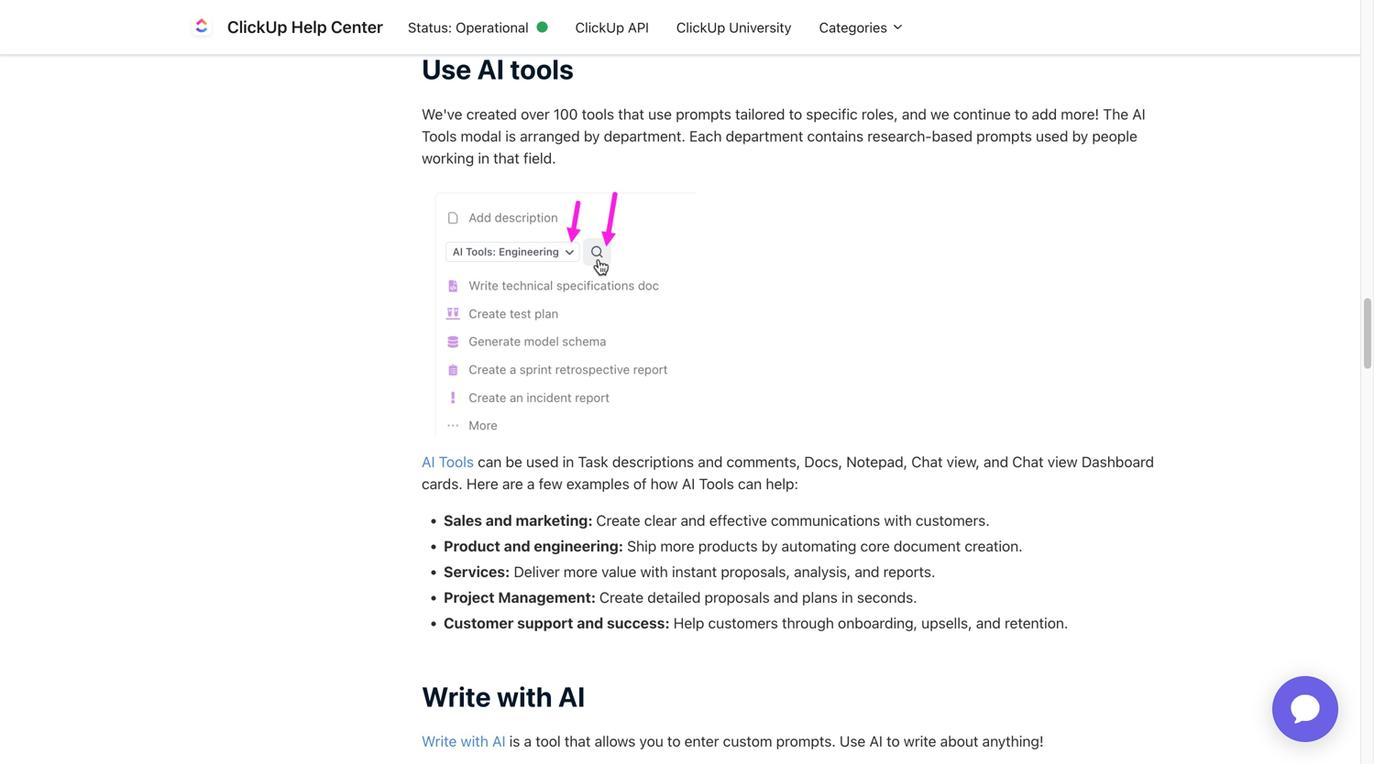 Task type: vqa. For each thing, say whether or not it's contained in the screenshot.
right more
yes



Task type: describe. For each thing, give the bounding box(es) containing it.
research-
[[867, 127, 932, 145]]

2 horizontal spatial by
[[1072, 127, 1088, 145]]

and up the deliver
[[504, 538, 530, 555]]

clickup university
[[676, 19, 792, 35]]

view,
[[947, 453, 980, 471]]

customers
[[708, 615, 778, 632]]

proposals,
[[721, 563, 790, 581]]

api
[[628, 19, 649, 35]]

screenshot showing the ai tools modal. image
[[422, 184, 697, 436]]

detailed
[[647, 589, 701, 606]]

ai down operational
[[477, 53, 504, 85]]

1 horizontal spatial prompts
[[976, 127, 1032, 145]]

write with ai is a tool that allows you to enter custom prompts. use ai to write about anything!
[[422, 733, 1044, 750]]

descriptions
[[612, 453, 694, 471]]

support
[[517, 615, 573, 632]]

through
[[782, 615, 834, 632]]

we
[[930, 105, 949, 123]]

onboarding,
[[838, 615, 918, 632]]

ship
[[627, 538, 657, 555]]

dashboard
[[1081, 453, 1154, 471]]

notepad,
[[846, 453, 908, 471]]

in inside can be used in task descriptions and comments, docs, notepad, chat view, and chat view dashboard cards. here are a few examples of how ai tools can help:
[[563, 453, 574, 471]]

in inside sales and marketing: create clear and effective communications with customers. product and engineering: ship more products by automating core document creation. services: deliver more value with instant proposals, analysis, and reports. project management: create detailed proposals and plans in seconds. customer support and success: help customers through onboarding, upsells, and retention.
[[842, 589, 853, 606]]

modal
[[461, 127, 501, 145]]

cards.
[[422, 475, 463, 493]]

specific
[[806, 105, 858, 123]]

automating
[[782, 538, 856, 555]]

communications
[[771, 512, 880, 529]]

reports.
[[883, 563, 935, 581]]

task
[[578, 453, 608, 471]]

clickup for clickup help center
[[227, 17, 287, 37]]

and right view,
[[984, 453, 1008, 471]]

by inside sales and marketing: create clear and effective communications with customers. product and engineering: ship more products by automating core document creation. services: deliver more value with instant proposals, analysis, and reports. project management: create detailed proposals and plans in seconds. customer support and success: help customers through onboarding, upsells, and retention.
[[762, 538, 778, 555]]

clear
[[644, 512, 677, 529]]

more!
[[1061, 105, 1099, 123]]

and left comments,
[[698, 453, 723, 471]]

customers.
[[916, 512, 990, 529]]

write for write with ai
[[422, 681, 491, 713]]

value
[[601, 563, 636, 581]]

add
[[1032, 105, 1057, 123]]

and right sales
[[486, 512, 512, 529]]

the
[[1103, 105, 1128, 123]]

write with ai
[[422, 681, 585, 713]]

100
[[554, 105, 578, 123]]

clickup help help center home page image
[[187, 12, 216, 42]]

are
[[502, 475, 523, 493]]

status: operational
[[408, 19, 529, 35]]

status:
[[408, 19, 452, 35]]

and inside the we've created over 100 tools that use prompts tailored to specific roles, and we continue to add more! the ai tools modal is arranged by department. each department contains research-based prompts used by people working in that field.
[[902, 105, 927, 123]]

ai tools
[[422, 453, 474, 471]]

analysis,
[[794, 563, 851, 581]]

1 vertical spatial can
[[738, 475, 762, 493]]

categories button
[[805, 10, 918, 44]]

clickup help center
[[227, 17, 383, 37]]

effective
[[709, 512, 767, 529]]

enter
[[684, 733, 719, 750]]

1 vertical spatial is
[[509, 733, 520, 750]]

with up the tool
[[497, 681, 552, 713]]

0 vertical spatial use
[[422, 53, 471, 85]]

1 vertical spatial more
[[564, 563, 598, 581]]

prompts.
[[776, 733, 836, 750]]

help inside sales and marketing: create clear and effective communications with customers. product and engineering: ship more products by automating core document creation. services: deliver more value with instant proposals, analysis, and reports. project management: create detailed proposals and plans in seconds. customer support and success: help customers through onboarding, upsells, and retention.
[[674, 615, 704, 632]]

1 chat from the left
[[911, 453, 943, 471]]

creation.
[[965, 538, 1023, 555]]

custom
[[723, 733, 772, 750]]

help:
[[766, 475, 798, 493]]

1 vertical spatial that
[[493, 149, 520, 167]]

over
[[521, 105, 550, 123]]

1 horizontal spatial more
[[660, 538, 694, 555]]

ai inside can be used in task descriptions and comments, docs, notepad, chat view, and chat view dashboard cards. here are a few examples of how ai tools can help:
[[682, 475, 695, 493]]

product
[[444, 538, 500, 555]]

and right clear in the left bottom of the page
[[681, 512, 705, 529]]

project
[[444, 589, 495, 606]]

can be used in task descriptions and comments, docs, notepad, chat view, and chat view dashboard cards. here are a few examples of how ai tools can help:
[[422, 453, 1154, 493]]

tools inside the we've created over 100 tools that use prompts tailored to specific roles, and we continue to add more! the ai tools modal is arranged by department. each department contains research-based prompts used by people working in that field.
[[422, 127, 457, 145]]

1 vertical spatial create
[[599, 589, 644, 606]]

view
[[1047, 453, 1078, 471]]

people
[[1092, 127, 1137, 145]]

working
[[422, 149, 474, 167]]

center
[[331, 17, 383, 37]]

a inside can be used in task descriptions and comments, docs, notepad, chat view, and chat view dashboard cards. here are a few examples of how ai tools can help:
[[527, 475, 535, 493]]

contains
[[807, 127, 864, 145]]

0 vertical spatial help
[[291, 17, 327, 37]]

used inside can be used in task descriptions and comments, docs, notepad, chat view, and chat view dashboard cards. here are a few examples of how ai tools can help:
[[526, 453, 559, 471]]

0 vertical spatial prompts
[[676, 105, 731, 123]]

university
[[729, 19, 792, 35]]

services:
[[444, 563, 510, 581]]

anything!
[[982, 733, 1044, 750]]

1 vertical spatial a
[[524, 733, 532, 750]]

examples
[[566, 475, 629, 493]]

field.
[[523, 149, 556, 167]]

clickup api link
[[562, 10, 663, 44]]

ai up cards.
[[422, 453, 435, 471]]

docs,
[[804, 453, 842, 471]]

instant
[[672, 563, 717, 581]]

customer
[[444, 615, 514, 632]]

used inside the we've created over 100 tools that use prompts tailored to specific roles, and we continue to add more! the ai tools modal is arranged by department. each department contains research-based prompts used by people working in that field.
[[1036, 127, 1068, 145]]

upsells,
[[921, 615, 972, 632]]

of
[[633, 475, 647, 493]]

continue
[[953, 105, 1011, 123]]

write with ai link
[[422, 733, 506, 750]]

0 vertical spatial can
[[478, 453, 502, 471]]

1 vertical spatial use
[[840, 733, 866, 750]]

clickup university link
[[663, 10, 805, 44]]

arranged
[[520, 127, 580, 145]]



Task type: locate. For each thing, give the bounding box(es) containing it.
use
[[648, 105, 672, 123]]

clickup for clickup university
[[676, 19, 725, 35]]

be
[[506, 453, 522, 471]]

2 vertical spatial tools
[[699, 475, 734, 493]]

used up few
[[526, 453, 559, 471]]

can down comments,
[[738, 475, 762, 493]]

1 horizontal spatial tools
[[582, 105, 614, 123]]

ai
[[477, 53, 504, 85], [1132, 105, 1146, 123], [422, 453, 435, 471], [682, 475, 695, 493], [558, 681, 585, 713], [492, 733, 506, 750], [869, 733, 883, 750]]

is left the tool
[[509, 733, 520, 750]]

1 vertical spatial write
[[422, 733, 457, 750]]

tool
[[536, 733, 561, 750]]

use right prompts.
[[840, 733, 866, 750]]

tools up cards.
[[439, 453, 474, 471]]

and down core
[[855, 563, 879, 581]]

products
[[698, 538, 758, 555]]

and right upsells,
[[976, 615, 1001, 632]]

1 horizontal spatial can
[[738, 475, 762, 493]]

0 vertical spatial a
[[527, 475, 535, 493]]

can
[[478, 453, 502, 471], [738, 475, 762, 493]]

deliver
[[514, 563, 560, 581]]

seconds.
[[857, 589, 917, 606]]

prompts
[[676, 105, 731, 123], [976, 127, 1032, 145]]

in inside the we've created over 100 tools that use prompts tailored to specific roles, and we continue to add more! the ai tools modal is arranged by department. each department contains research-based prompts used by people working in that field.
[[478, 149, 490, 167]]

2 horizontal spatial that
[[618, 105, 644, 123]]

0 vertical spatial is
[[505, 127, 516, 145]]

used down add
[[1036, 127, 1068, 145]]

plans
[[802, 589, 838, 606]]

ai up the tool
[[558, 681, 585, 713]]

chat left "view"
[[1012, 453, 1044, 471]]

tools up over
[[510, 53, 574, 85]]

clickup help center link
[[187, 12, 394, 42]]

0 horizontal spatial clickup
[[227, 17, 287, 37]]

write for write with ai is a tool that allows you to enter custom prompts. use ai to write about anything!
[[422, 733, 457, 750]]

in down modal
[[478, 149, 490, 167]]

0 horizontal spatial used
[[526, 453, 559, 471]]

and left the 'we'
[[902, 105, 927, 123]]

we've created over 100 tools that use prompts tailored to specific roles, and we continue to add more! the ai tools modal is arranged by department. each department contains research-based prompts used by people working in that field.
[[422, 105, 1146, 167]]

each
[[689, 127, 722, 145]]

more down "engineering:"
[[564, 563, 598, 581]]

in left task
[[563, 453, 574, 471]]

2 horizontal spatial in
[[842, 589, 853, 606]]

tools inside the we've created over 100 tools that use prompts tailored to specific roles, and we continue to add more! the ai tools modal is arranged by department. each department contains research-based prompts used by people working in that field.
[[582, 105, 614, 123]]

with up core
[[884, 512, 912, 529]]

1 horizontal spatial by
[[762, 538, 778, 555]]

create down value
[[599, 589, 644, 606]]

use
[[422, 53, 471, 85], [840, 733, 866, 750]]

proposals
[[704, 589, 770, 606]]

2 vertical spatial in
[[842, 589, 853, 606]]

clickup
[[227, 17, 287, 37], [575, 19, 624, 35], [676, 19, 725, 35]]

with down ship
[[640, 563, 668, 581]]

that up the department.
[[618, 105, 644, 123]]

clickup for clickup api
[[575, 19, 624, 35]]

1 vertical spatial in
[[563, 453, 574, 471]]

help left center
[[291, 17, 327, 37]]

0 horizontal spatial more
[[564, 563, 598, 581]]

create
[[596, 512, 640, 529], [599, 589, 644, 606]]

sales and marketing: create clear and effective communications with customers. product and engineering: ship more products by automating core document creation. services: deliver more value with instant proposals, analysis, and reports. project management: create detailed proposals and plans in seconds. customer support and success: help customers through onboarding, upsells, and retention.
[[444, 512, 1068, 632]]

that left field.
[[493, 149, 520, 167]]

1 horizontal spatial chat
[[1012, 453, 1044, 471]]

retention.
[[1005, 615, 1068, 632]]

0 vertical spatial create
[[596, 512, 640, 529]]

0 horizontal spatial help
[[291, 17, 327, 37]]

chat left view,
[[911, 453, 943, 471]]

1 vertical spatial help
[[674, 615, 704, 632]]

0 vertical spatial in
[[478, 149, 490, 167]]

tools inside can be used in task descriptions and comments, docs, notepad, chat view, and chat view dashboard cards. here are a few examples of how ai tools can help:
[[699, 475, 734, 493]]

to right tailored
[[789, 105, 802, 123]]

1 vertical spatial tools
[[439, 453, 474, 471]]

roles,
[[862, 105, 898, 123]]

with down write with ai
[[461, 733, 488, 750]]

0 horizontal spatial use
[[422, 53, 471, 85]]

how
[[650, 475, 678, 493]]

categories
[[819, 19, 891, 35]]

clickup left the api
[[575, 19, 624, 35]]

core
[[860, 538, 890, 555]]

to left add
[[1015, 105, 1028, 123]]

0 vertical spatial tools
[[510, 53, 574, 85]]

marketing:
[[516, 512, 593, 529]]

by
[[584, 127, 600, 145], [1072, 127, 1088, 145], [762, 538, 778, 555]]

0 vertical spatial that
[[618, 105, 644, 123]]

0 vertical spatial used
[[1036, 127, 1068, 145]]

0 vertical spatial tools
[[422, 127, 457, 145]]

by up proposals,
[[762, 538, 778, 555]]

is inside the we've created over 100 tools that use prompts tailored to specific roles, and we continue to add more! the ai tools modal is arranged by department. each department contains research-based prompts used by people working in that field.
[[505, 127, 516, 145]]

2 write from the top
[[422, 733, 457, 750]]

0 horizontal spatial by
[[584, 127, 600, 145]]

write
[[904, 733, 936, 750]]

by right arranged
[[584, 127, 600, 145]]

engineering:
[[534, 538, 623, 555]]

department
[[726, 127, 803, 145]]

1 horizontal spatial use
[[840, 733, 866, 750]]

0 horizontal spatial prompts
[[676, 105, 731, 123]]

application
[[1250, 654, 1360, 764]]

ai tools link
[[422, 453, 474, 471]]

few
[[539, 475, 563, 493]]

about
[[940, 733, 978, 750]]

a left the tool
[[524, 733, 532, 750]]

clickup api
[[575, 19, 649, 35]]

1 vertical spatial prompts
[[976, 127, 1032, 145]]

created
[[466, 105, 517, 123]]

comments,
[[727, 453, 800, 471]]

and right support
[[577, 615, 603, 632]]

ai right the
[[1132, 105, 1146, 123]]

0 horizontal spatial tools
[[510, 53, 574, 85]]

allows
[[595, 733, 636, 750]]

ai left the write
[[869, 733, 883, 750]]

in right plans
[[842, 589, 853, 606]]

0 horizontal spatial can
[[478, 453, 502, 471]]

use down status:
[[422, 53, 471, 85]]

help down detailed
[[674, 615, 704, 632]]

1 vertical spatial used
[[526, 453, 559, 471]]

we've
[[422, 105, 462, 123]]

management:
[[498, 589, 596, 606]]

tools
[[422, 127, 457, 145], [439, 453, 474, 471], [699, 475, 734, 493]]

ai inside the we've created over 100 tools that use prompts tailored to specific roles, and we continue to add more! the ai tools modal is arranged by department. each department contains research-based prompts used by people working in that field.
[[1132, 105, 1146, 123]]

to left the write
[[886, 733, 900, 750]]

1 vertical spatial tools
[[582, 105, 614, 123]]

clickup right clickup help help center home page image
[[227, 17, 287, 37]]

more down clear in the left bottom of the page
[[660, 538, 694, 555]]

1 horizontal spatial help
[[674, 615, 704, 632]]

by down more!
[[1072, 127, 1088, 145]]

is down 'created'
[[505, 127, 516, 145]]

0 vertical spatial more
[[660, 538, 694, 555]]

and up through
[[774, 589, 798, 606]]

prompts down continue
[[976, 127, 1032, 145]]

0 vertical spatial write
[[422, 681, 491, 713]]

1 horizontal spatial clickup
[[575, 19, 624, 35]]

sales
[[444, 512, 482, 529]]

0 horizontal spatial that
[[493, 149, 520, 167]]

success:
[[607, 615, 670, 632]]

tools right 100
[[582, 105, 614, 123]]

2 horizontal spatial clickup
[[676, 19, 725, 35]]

0 horizontal spatial chat
[[911, 453, 943, 471]]

with
[[884, 512, 912, 529], [640, 563, 668, 581], [497, 681, 552, 713], [461, 733, 488, 750]]

write
[[422, 681, 491, 713], [422, 733, 457, 750]]

that right the tool
[[565, 733, 591, 750]]

2 vertical spatial that
[[565, 733, 591, 750]]

here
[[466, 475, 498, 493]]

a
[[527, 475, 535, 493], [524, 733, 532, 750]]

tailored
[[735, 105, 785, 123]]

department.
[[604, 127, 685, 145]]

1 horizontal spatial that
[[565, 733, 591, 750]]

based
[[932, 127, 973, 145]]

tools up effective
[[699, 475, 734, 493]]

operational
[[456, 19, 529, 35]]

1 write from the top
[[422, 681, 491, 713]]

to right you
[[667, 733, 681, 750]]

clickup left 'university'
[[676, 19, 725, 35]]

tools down we've at the left of the page
[[422, 127, 457, 145]]

ai right how
[[682, 475, 695, 493]]

1 horizontal spatial used
[[1036, 127, 1068, 145]]

create up ship
[[596, 512, 640, 529]]

tools
[[510, 53, 574, 85], [582, 105, 614, 123]]

you
[[639, 733, 663, 750]]

0 horizontal spatial in
[[478, 149, 490, 167]]

2 chat from the left
[[1012, 453, 1044, 471]]

used
[[1036, 127, 1068, 145], [526, 453, 559, 471]]

1 horizontal spatial in
[[563, 453, 574, 471]]

use ai tools
[[422, 53, 574, 85]]

write up the write with ai link
[[422, 681, 491, 713]]

write down write with ai
[[422, 733, 457, 750]]

is
[[505, 127, 516, 145], [509, 733, 520, 750]]

prompts up 'each'
[[676, 105, 731, 123]]

can up here
[[478, 453, 502, 471]]

ai down write with ai
[[492, 733, 506, 750]]

a right 'are'
[[527, 475, 535, 493]]



